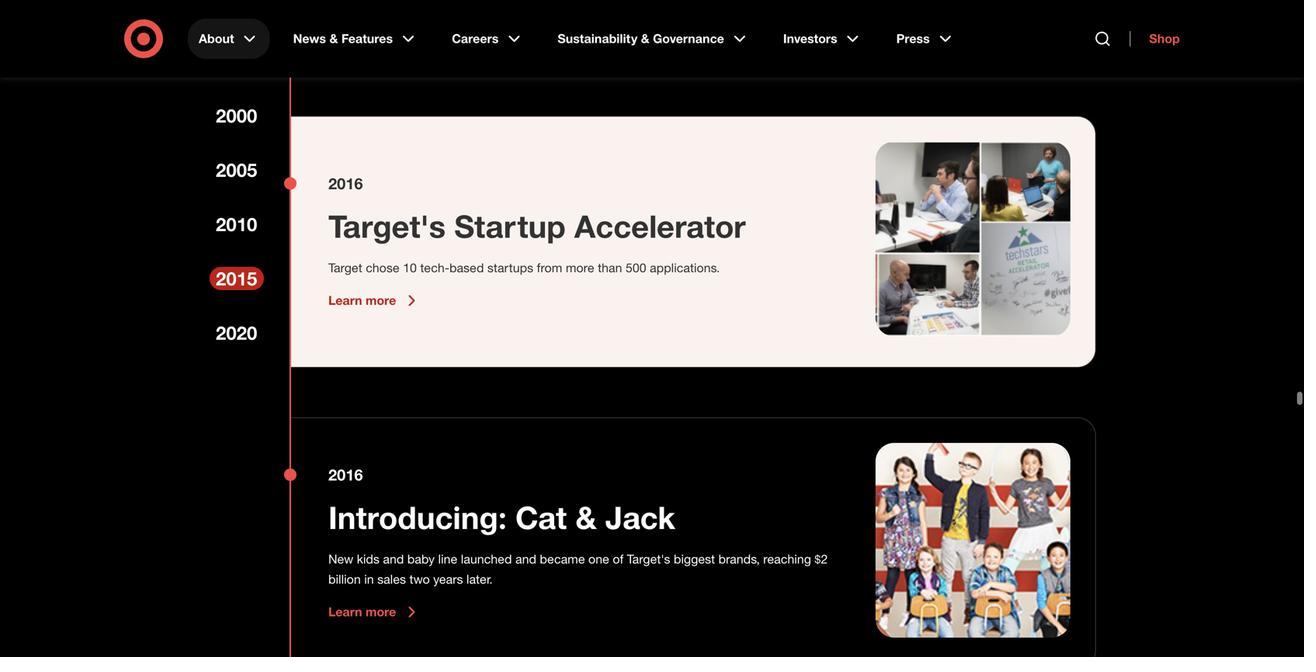Task type: locate. For each thing, give the bounding box(es) containing it.
&
[[330, 31, 338, 46], [641, 31, 650, 46], [576, 499, 597, 537]]

2016
[[328, 175, 363, 193], [328, 466, 363, 485]]

$2
[[815, 552, 828, 567]]

learn more button
[[328, 292, 421, 310], [328, 604, 421, 622]]

1 learn more button from the top
[[328, 292, 421, 310]]

target chose 10 tech-based startups from more than 500 applications.
[[328, 261, 720, 276]]

2015
[[216, 267, 257, 290]]

1 learn more from the top
[[328, 293, 396, 308]]

1 vertical spatial learn more
[[328, 605, 396, 620]]

2010
[[216, 213, 257, 236]]

more for startup
[[366, 293, 396, 308]]

& inside "link"
[[330, 31, 338, 46]]

learn more button for introducing: cat & jack
[[328, 604, 421, 622]]

careers link
[[441, 19, 534, 59]]

new kids and baby line launched and became one of target's biggest brands, reaching $2 billion in sales two years later.
[[328, 552, 828, 588]]

2 learn more from the top
[[328, 605, 396, 620]]

& right "news"
[[330, 31, 338, 46]]

more
[[566, 261, 595, 276], [366, 293, 396, 308], [366, 605, 396, 620]]

more for cat
[[366, 605, 396, 620]]

more left than on the left of the page
[[566, 261, 595, 276]]

& up one
[[576, 499, 597, 537]]

and up sales
[[383, 552, 404, 567]]

learn more button for target's startup accelerator
[[328, 292, 421, 310]]

2 horizontal spatial &
[[641, 31, 650, 46]]

in
[[364, 572, 374, 588]]

learn more for target's startup accelerator
[[328, 293, 396, 308]]

more down chose
[[366, 293, 396, 308]]

0 horizontal spatial target's
[[328, 208, 446, 246]]

sustainability & governance
[[558, 31, 724, 46]]

learn down 'billion'
[[328, 605, 362, 620]]

2010 link
[[210, 213, 264, 236]]

1 vertical spatial learn
[[328, 605, 362, 620]]

0 vertical spatial 2016
[[328, 175, 363, 193]]

1 vertical spatial learn more button
[[328, 604, 421, 622]]

and left became
[[516, 552, 537, 567]]

and
[[383, 552, 404, 567], [516, 552, 537, 567]]

0 vertical spatial target's
[[328, 208, 446, 246]]

learn for target's
[[328, 293, 362, 308]]

learn more button down chose
[[328, 292, 421, 310]]

500
[[626, 261, 647, 276]]

2020 link
[[210, 321, 264, 345]]

2 2016 from the top
[[328, 466, 363, 485]]

0 vertical spatial learn more
[[328, 293, 396, 308]]

sustainability
[[558, 31, 638, 46]]

target's up chose
[[328, 208, 446, 246]]

learn more button down in in the left of the page
[[328, 604, 421, 622]]

target's startup accelerator button
[[328, 207, 746, 246]]

2 learn more button from the top
[[328, 604, 421, 622]]

learn more down target
[[328, 293, 396, 308]]

2005
[[216, 159, 257, 181]]

news & features link
[[282, 19, 429, 59]]

1 horizontal spatial &
[[576, 499, 597, 537]]

1 learn from the top
[[328, 293, 362, 308]]

news
[[293, 31, 326, 46]]

shop
[[1150, 31, 1180, 46]]

more down sales
[[366, 605, 396, 620]]

learn more down in in the left of the page
[[328, 605, 396, 620]]

1 2016 from the top
[[328, 175, 363, 193]]

biggest
[[674, 552, 715, 567]]

1 vertical spatial 2016
[[328, 466, 363, 485]]

reaching
[[764, 552, 811, 567]]

learn more
[[328, 293, 396, 308], [328, 605, 396, 620]]

0 vertical spatial learn
[[328, 293, 362, 308]]

based
[[450, 261, 484, 276]]

1 horizontal spatial and
[[516, 552, 537, 567]]

startups
[[488, 261, 534, 276]]

0 horizontal spatial &
[[330, 31, 338, 46]]

2 learn from the top
[[328, 605, 362, 620]]

introducing:
[[328, 499, 507, 537]]

investors
[[783, 31, 838, 46]]

target's right of
[[627, 552, 671, 567]]

1 vertical spatial more
[[366, 293, 396, 308]]

shop link
[[1130, 31, 1180, 47]]

later.
[[467, 572, 493, 588]]

2000 link
[[210, 104, 264, 127]]

about link
[[188, 19, 270, 59]]

2 vertical spatial more
[[366, 605, 396, 620]]

target's inside "button"
[[328, 208, 446, 246]]

0 horizontal spatial and
[[383, 552, 404, 567]]

about
[[199, 31, 234, 46]]

1 vertical spatial target's
[[627, 552, 671, 567]]

billion
[[328, 572, 361, 588]]

applications.
[[650, 261, 720, 276]]

learn
[[328, 293, 362, 308], [328, 605, 362, 620]]

& left governance
[[641, 31, 650, 46]]

target's inside new kids and baby line launched and became one of target's biggest brands, reaching $2 billion in sales two years later.
[[627, 552, 671, 567]]

2015 link
[[210, 267, 264, 290]]

target's
[[328, 208, 446, 246], [627, 552, 671, 567]]

investors link
[[773, 19, 873, 59]]

learn down target
[[328, 293, 362, 308]]

1 horizontal spatial target's
[[627, 552, 671, 567]]

one
[[589, 552, 609, 567]]

0 vertical spatial learn more button
[[328, 292, 421, 310]]



Task type: describe. For each thing, give the bounding box(es) containing it.
from
[[537, 261, 562, 276]]

a group of people posing for a photo image
[[876, 443, 1071, 638]]

kids
[[357, 552, 380, 567]]

press link
[[886, 19, 966, 59]]

brands,
[[719, 552, 760, 567]]

a group of people sitting at a table image
[[876, 142, 1071, 337]]

line
[[438, 552, 458, 567]]

of
[[613, 552, 624, 567]]

became
[[540, 552, 585, 567]]

baby
[[407, 552, 435, 567]]

2020
[[216, 322, 257, 344]]

tech-
[[420, 261, 450, 276]]

than
[[598, 261, 622, 276]]

features
[[342, 31, 393, 46]]

learn more for introducing: cat & jack
[[328, 605, 396, 620]]

& for features
[[330, 31, 338, 46]]

0 vertical spatial more
[[566, 261, 595, 276]]

introducing: cat & jack button
[[328, 499, 676, 538]]

governance
[[653, 31, 724, 46]]

introducing: cat & jack
[[328, 499, 676, 537]]

two
[[410, 572, 430, 588]]

2000
[[216, 104, 257, 127]]

2 and from the left
[[516, 552, 537, 567]]

chose
[[366, 261, 400, 276]]

cat
[[516, 499, 567, 537]]

news & features
[[293, 31, 393, 46]]

target's startup accelerator
[[328, 208, 746, 246]]

learn for introducing:
[[328, 605, 362, 620]]

jack
[[606, 499, 676, 537]]

careers
[[452, 31, 499, 46]]

target
[[328, 261, 362, 276]]

sustainability & governance link
[[547, 19, 760, 59]]

& inside button
[[576, 499, 597, 537]]

2005 link
[[210, 158, 264, 182]]

& for governance
[[641, 31, 650, 46]]

1 and from the left
[[383, 552, 404, 567]]

new
[[328, 552, 354, 567]]

launched
[[461, 552, 512, 567]]

2016 for target's startup accelerator
[[328, 175, 363, 193]]

accelerator
[[574, 208, 746, 246]]

press
[[897, 31, 930, 46]]

10
[[403, 261, 417, 276]]

startup
[[454, 208, 566, 246]]

2016 for introducing: cat & jack
[[328, 466, 363, 485]]

years
[[433, 572, 463, 588]]

sales
[[377, 572, 406, 588]]



Task type: vqa. For each thing, say whether or not it's contained in the screenshot.
enterprise at the bottom right of page
no



